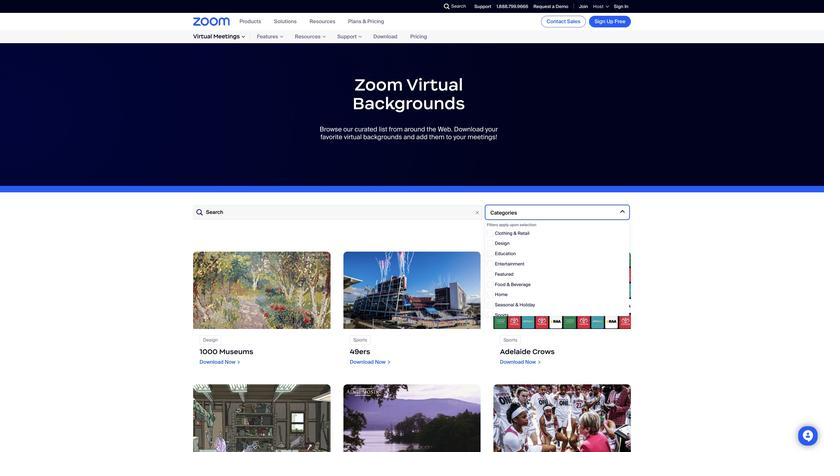 Task type: locate. For each thing, give the bounding box(es) containing it.
Search text field
[[193, 205, 483, 219]]

download inside the browse our curated list from around the web. download your favorite virtual backgrounds and add them to your meetings!
[[455, 125, 484, 133]]

pricing link
[[404, 32, 434, 42]]

None search field
[[421, 1, 446, 12]]

0 vertical spatial resources button
[[310, 18, 336, 25]]

pricing
[[368, 18, 385, 25], [411, 33, 427, 40]]

2 horizontal spatial now
[[526, 359, 536, 365]]

now inside 1000 museums download now
[[225, 359, 236, 365]]

resources button up support dropdown button
[[310, 18, 336, 25]]

join
[[580, 3, 589, 9]]

contact sales
[[547, 18, 581, 25]]

1 horizontal spatial now
[[375, 359, 386, 365]]

retail
[[518, 230, 530, 236]]

seasonal & holiday
[[495, 302, 536, 308]]

features button
[[251, 32, 289, 41]]

0 horizontal spatial pricing
[[368, 18, 385, 25]]

web.
[[438, 125, 453, 133]]

2 now from the left
[[526, 359, 536, 365]]

zoom logo image
[[193, 17, 230, 26]]

download down adelaide
[[501, 359, 525, 365]]

resources button
[[310, 18, 336, 25], [289, 32, 331, 41]]

sign left up
[[595, 18, 606, 25]]

0 vertical spatial design
[[495, 240, 510, 246]]

plans & pricing link
[[349, 18, 385, 25]]

1 vertical spatial search
[[206, 209, 223, 216]]

now for crows
[[526, 359, 536, 365]]

resources button down solutions dropdown button
[[289, 32, 331, 41]]

download down "1000" on the left of page
[[200, 359, 224, 365]]

in
[[625, 3, 629, 9]]

& left holiday
[[516, 302, 519, 308]]

adelaide
[[501, 347, 531, 356]]

0 vertical spatial virtual
[[193, 33, 212, 40]]

sports up adelaide
[[504, 337, 518, 343]]

sign for sign in
[[615, 3, 624, 9]]

0 vertical spatial sign
[[615, 3, 624, 9]]

your
[[486, 125, 498, 133], [454, 133, 467, 141]]

download
[[374, 33, 398, 40], [455, 125, 484, 133], [200, 359, 224, 365], [501, 359, 525, 365], [350, 359, 374, 365]]

resources button for products
[[310, 18, 336, 25]]

1 vertical spatial pricing
[[411, 33, 427, 40]]

plans
[[349, 18, 362, 25]]

& for food
[[507, 281, 510, 287]]

& right food
[[507, 281, 510, 287]]

virtual inside zoom virtual backgrounds
[[407, 74, 464, 95]]

products button
[[240, 18, 261, 25]]

support button
[[331, 32, 367, 41]]

0 horizontal spatial now
[[225, 359, 236, 365]]

backgrounds
[[353, 93, 466, 114]]

featured
[[495, 271, 514, 277]]

solutions
[[274, 18, 297, 25]]

sports for adelaide
[[504, 337, 518, 343]]

0 vertical spatial support
[[475, 3, 492, 9]]

&
[[363, 18, 367, 25], [514, 230, 517, 236], [507, 281, 510, 287], [516, 302, 519, 308]]

sign
[[615, 3, 624, 9], [595, 18, 606, 25]]

free
[[615, 18, 626, 25]]

categories
[[491, 209, 518, 216]]

design down clothing
[[495, 240, 510, 246]]

demo
[[556, 3, 569, 9]]

sign up free
[[595, 18, 626, 25]]

resources up support dropdown button
[[310, 18, 336, 25]]

now for museums
[[225, 359, 236, 365]]

sports up 49ers
[[354, 337, 367, 343]]

support
[[475, 3, 492, 9], [338, 33, 357, 40]]

resources down solutions dropdown button
[[295, 33, 321, 40]]

0 horizontal spatial support
[[338, 33, 357, 40]]

virtual meetings button
[[193, 32, 251, 41]]

curated
[[355, 125, 378, 133]]

resources
[[310, 18, 336, 25], [295, 33, 321, 40]]

food
[[495, 281, 506, 287]]

design up "1000" on the left of page
[[203, 337, 218, 343]]

1 now from the left
[[225, 359, 236, 365]]

& right plans
[[363, 18, 367, 25]]

0 vertical spatial search
[[452, 3, 467, 9]]

sign for sign up free
[[595, 18, 606, 25]]

& inside filters apply upon selection clothing & retail
[[514, 230, 517, 236]]

1 vertical spatial design
[[203, 337, 218, 343]]

now
[[225, 359, 236, 365], [526, 359, 536, 365], [375, 359, 386, 365]]

zoom virtual backgrounds main content
[[0, 43, 825, 452]]

1.888.799.9666
[[497, 3, 529, 9]]

download down 49ers
[[350, 359, 374, 365]]

1 vertical spatial support
[[338, 33, 357, 40]]

now inside adelaide crows download now
[[526, 359, 536, 365]]

0 horizontal spatial search
[[206, 209, 223, 216]]

join link
[[580, 3, 589, 9]]

now inside 49ers download now
[[375, 359, 386, 365]]

beverage
[[511, 281, 531, 287]]

search
[[452, 3, 467, 9], [206, 209, 223, 216]]

resources for products
[[310, 18, 336, 25]]

features
[[257, 33, 278, 40]]

1 vertical spatial virtual
[[407, 74, 464, 95]]

& down upon
[[514, 230, 517, 236]]

apply
[[499, 222, 509, 228]]

0 horizontal spatial sign
[[595, 18, 606, 25]]

support down plans
[[338, 33, 357, 40]]

around
[[405, 125, 426, 133]]

1 horizontal spatial sign
[[615, 3, 624, 9]]

support for support dropdown button
[[338, 33, 357, 40]]

sales
[[568, 18, 581, 25]]

1 vertical spatial resources
[[295, 33, 321, 40]]

virtual meetings
[[193, 33, 240, 40]]

sign up free link
[[590, 16, 632, 27]]

49ers image
[[344, 252, 481, 329]]

1 horizontal spatial search
[[452, 3, 467, 9]]

plans & pricing
[[349, 18, 385, 25]]

zoom
[[355, 74, 403, 95]]

49ers
[[350, 347, 371, 356]]

woodland park image
[[193, 252, 331, 329]]

them
[[430, 133, 445, 141]]

1 horizontal spatial virtual
[[407, 74, 464, 95]]

3 now from the left
[[375, 359, 386, 365]]

resources inside dropdown button
[[295, 33, 321, 40]]

support for support link
[[475, 3, 492, 9]]

1 horizontal spatial support
[[475, 3, 492, 9]]

1 horizontal spatial design
[[495, 240, 510, 246]]

zoom virtual backgrounds
[[353, 74, 466, 114]]

support link
[[475, 3, 492, 9]]

search image
[[444, 4, 450, 9], [444, 4, 450, 9]]

1 horizontal spatial pricing
[[411, 33, 427, 40]]

sign in link
[[615, 3, 629, 9]]

sign left in
[[615, 3, 624, 9]]

1 vertical spatial resources button
[[289, 32, 331, 41]]

1 vertical spatial sign
[[595, 18, 606, 25]]

sports
[[495, 312, 509, 318], [504, 337, 518, 343], [354, 337, 367, 343]]

download right to
[[455, 125, 484, 133]]

0 vertical spatial resources
[[310, 18, 336, 25]]

support left 1.888.799.9666
[[475, 3, 492, 9]]

support inside dropdown button
[[338, 33, 357, 40]]

virtual
[[193, 33, 212, 40], [407, 74, 464, 95]]

design
[[495, 240, 510, 246], [203, 337, 218, 343]]

meetings
[[214, 33, 240, 40]]

download down plans & pricing
[[374, 33, 398, 40]]

0 horizontal spatial virtual
[[193, 33, 212, 40]]

search inside zoom virtual backgrounds main content
[[206, 209, 223, 216]]



Task type: describe. For each thing, give the bounding box(es) containing it.
sports down the seasonal
[[495, 312, 509, 318]]

request
[[534, 3, 552, 9]]

alabama athletics image
[[494, 385, 632, 452]]

categories button
[[486, 205, 630, 219]]

meetings!
[[468, 133, 498, 141]]

filters
[[487, 222, 499, 228]]

food & beverage
[[495, 281, 531, 287]]

resources button for virtual meetings
[[289, 32, 331, 41]]

request a demo link
[[534, 3, 569, 9]]

browse our curated list from around the web. download your favorite virtual backgrounds and add them to your meetings!
[[320, 125, 498, 141]]

1 horizontal spatial your
[[486, 125, 498, 133]]

from
[[389, 125, 403, 133]]

host
[[594, 4, 604, 9]]

contact sales link
[[542, 16, 586, 27]]

museums
[[219, 347, 254, 356]]

request a demo
[[534, 3, 569, 9]]

clothing
[[495, 230, 513, 236]]

virtual
[[344, 133, 362, 141]]

browse
[[320, 125, 342, 133]]

the
[[427, 125, 437, 133]]

contact
[[547, 18, 566, 25]]

selection
[[520, 222, 537, 228]]

to
[[446, 133, 452, 141]]

download link
[[367, 32, 404, 42]]

crows
[[533, 347, 555, 356]]

seasonal
[[495, 302, 515, 308]]

up
[[607, 18, 614, 25]]

favorite
[[321, 133, 343, 141]]

a
[[553, 3, 555, 9]]

1.888.799.9666 link
[[497, 3, 529, 9]]

download inside 1000 museums download now
[[200, 359, 224, 365]]

download inside adelaide crows download now
[[501, 359, 525, 365]]

ainu mosir image
[[344, 385, 481, 452]]

list
[[379, 125, 388, 133]]

entertainment
[[495, 261, 525, 267]]

add
[[417, 133, 428, 141]]

1000
[[200, 347, 218, 356]]

0 vertical spatial pricing
[[368, 18, 385, 25]]

clear search image
[[474, 209, 481, 216]]

adelaide crows image
[[494, 252, 632, 329]]

& for plans
[[363, 18, 367, 25]]

sports for 49ers
[[354, 337, 367, 343]]

0 horizontal spatial design
[[203, 337, 218, 343]]

adult swim image
[[193, 385, 331, 452]]

adelaide crows download now
[[501, 347, 555, 365]]

our
[[344, 125, 353, 133]]

sign in
[[615, 3, 629, 9]]

virtual inside popup button
[[193, 33, 212, 40]]

1000 museums download now
[[200, 347, 254, 365]]

products
[[240, 18, 261, 25]]

filters apply upon selection clothing & retail
[[487, 222, 537, 236]]

49ers download now
[[350, 347, 386, 365]]

holiday
[[520, 302, 536, 308]]

home
[[495, 292, 508, 298]]

backgrounds
[[364, 133, 402, 141]]

host button
[[594, 4, 609, 9]]

download inside 49ers download now
[[350, 359, 374, 365]]

upon
[[510, 222, 519, 228]]

solutions button
[[274, 18, 297, 25]]

& for seasonal
[[516, 302, 519, 308]]

and
[[404, 133, 415, 141]]

0 horizontal spatial your
[[454, 133, 467, 141]]

resources for virtual meetings
[[295, 33, 321, 40]]

education
[[495, 251, 516, 257]]



Task type: vqa. For each thing, say whether or not it's contained in the screenshot.
Sign for Sign Up Free
yes



